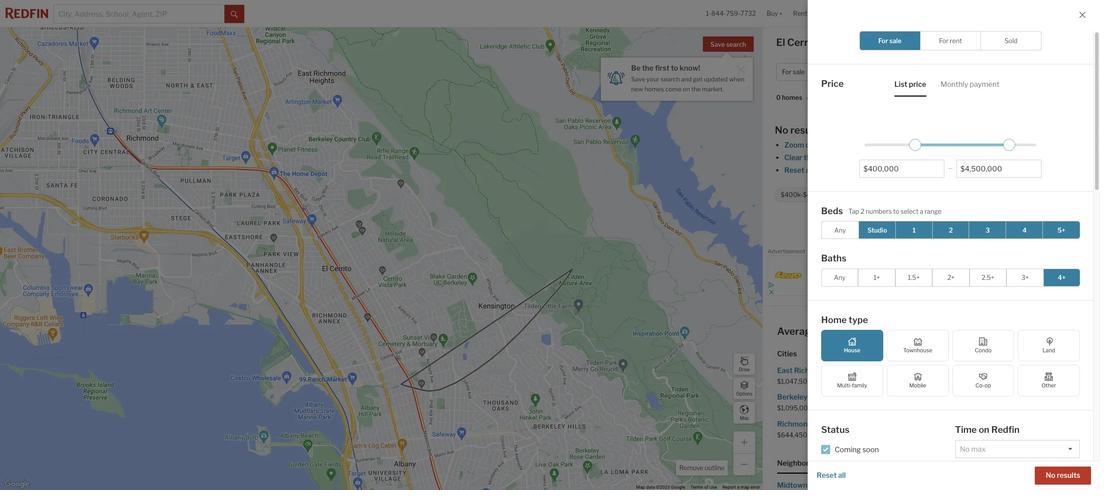Task type: describe. For each thing, give the bounding box(es) containing it.
kensington
[[932, 393, 971, 402]]

el cerrito
[[953, 222, 984, 231]]

know!
[[680, 64, 701, 72]]

4+ for 4+
[[1059, 274, 1066, 281]]

no inside no results button
[[1047, 471, 1056, 480]]

your inside save your search and get updated when new homes come on the market.
[[647, 76, 660, 83]]

type
[[849, 314, 869, 325]]

cities
[[778, 350, 798, 358]]

zip
[[845, 459, 856, 468]]

5+ checkbox
[[1043, 221, 1081, 239]]

Enter max text field
[[961, 165, 1038, 173]]

for inside kensington homes for sale $1,849,000
[[997, 393, 1007, 402]]

average
[[778, 325, 817, 337]]

studio+
[[847, 191, 870, 199]]

1-
[[706, 10, 712, 17]]

submit search image
[[231, 11, 238, 18]]

3+
[[1022, 274, 1030, 281]]

co-op
[[976, 382, 992, 389]]

2.5+ radio
[[970, 268, 1007, 286]]

homes
[[842, 36, 875, 48]]

report a map error link
[[723, 485, 761, 490]]

the inside zoom out clear the map boundary reset all filters or remove one of your filters below to see more homes
[[804, 153, 816, 162]]

baths
[[822, 253, 847, 264]]

coming soon
[[835, 445, 880, 454]]

844-
[[712, 10, 727, 17]]

insights
[[1015, 39, 1042, 48]]

homes inside zoom out clear the map boundary reset all filters or remove one of your filters below to see more homes
[[997, 166, 1020, 175]]

contract
[[857, 481, 886, 490]]

1-844-759-7732 link
[[706, 10, 756, 17]]

land
[[1043, 347, 1056, 354]]

tap
[[849, 207, 860, 215]]

4
[[1023, 226, 1027, 234]]

759-
[[727, 10, 741, 17]]

price
[[822, 78, 844, 89]]

multi-family
[[838, 382, 868, 389]]

kensington homes for sale $1,849,000
[[932, 393, 1022, 412]]

time on redfin
[[956, 424, 1020, 435]]

heights
[[831, 366, 858, 375]]

tap 2 numbers to select a range
[[849, 207, 942, 215]]

Sold checkbox
[[981, 31, 1042, 50]]

$644,450
[[778, 431, 808, 439]]

homes inside 0 homes •
[[783, 94, 803, 101]]

to for be the first to know!
[[671, 64, 679, 72]]

to inside zoom out clear the map boundary reset all filters or remove one of your filters below to see more homes
[[955, 166, 962, 175]]

1 vertical spatial cerrito,
[[913, 325, 949, 337]]

sale inside for sale option
[[890, 37, 902, 45]]

0 horizontal spatial a
[[738, 485, 740, 490]]

Townhouse checkbox
[[887, 330, 949, 361]]

pending
[[892, 481, 919, 490]]

minimum price slider
[[910, 139, 922, 151]]

1 filters from the left
[[815, 166, 836, 175]]

map region
[[0, 0, 855, 490]]

home
[[819, 325, 846, 337]]

1 horizontal spatial ca
[[951, 325, 965, 337]]

remove outline
[[680, 464, 725, 472]]

option group containing house
[[822, 330, 1081, 397]]

rent
[[951, 37, 963, 45]]

data
[[647, 485, 656, 490]]

sold
[[1005, 37, 1018, 45]]

terms
[[691, 485, 704, 490]]

townhouse
[[904, 347, 933, 354]]

homes inside san francisco homes for sale $1,349,900
[[981, 420, 1004, 428]]

save search button
[[703, 36, 754, 52]]

boundary
[[833, 153, 866, 162]]

homes inside kensington homes for sale $1,849,000
[[973, 393, 996, 402]]

For sale checkbox
[[860, 31, 921, 50]]

any for studio
[[835, 226, 847, 234]]

report ad button
[[1076, 250, 1096, 257]]

status
[[822, 424, 850, 435]]

east richmond heights homes for sale $1,047,500
[[778, 366, 909, 385]]

homes for sale link
[[932, 479, 1081, 490]]

mobile
[[910, 382, 927, 389]]

for sale inside option
[[879, 37, 902, 45]]

Land checkbox
[[1019, 330, 1081, 361]]

For rent checkbox
[[921, 31, 982, 50]]

0 homes •
[[777, 94, 809, 102]]

for sale inside button
[[783, 68, 805, 76]]

range
[[925, 207, 942, 215]]

1+
[[874, 274, 881, 281]]

google
[[671, 485, 686, 490]]

Studio checkbox
[[859, 221, 897, 239]]

House checkbox
[[822, 330, 884, 361]]

prices
[[848, 325, 877, 337]]

1 vertical spatial map
[[741, 485, 750, 490]]

sale inside san francisco homes for sale $1,349,900
[[1017, 420, 1030, 428]]

5+
[[1058, 226, 1066, 234]]

1+ radio
[[859, 268, 896, 286]]

el cerrito link
[[953, 222, 984, 231]]

richmond inside east richmond heights homes for sale $1,047,500
[[795, 366, 829, 375]]

codes
[[857, 459, 879, 468]]

1 checkbox
[[896, 221, 934, 239]]

sale inside homes for sale link
[[1028, 481, 1041, 490]]

report for report a map error
[[723, 485, 736, 490]]

one
[[873, 166, 886, 175]]

active
[[835, 463, 857, 472]]

any for 1+
[[835, 274, 846, 281]]

1 horizontal spatial a
[[921, 207, 924, 215]]

on inside save your search and get updated when new homes come on the market.
[[683, 85, 690, 93]]

0 vertical spatial no
[[775, 124, 789, 136]]

2+ radio
[[933, 268, 970, 286]]

op
[[985, 382, 992, 389]]

for inside "albany homes for sale $629,000"
[[982, 366, 992, 375]]

$4.5m
[[803, 191, 823, 199]]

market
[[988, 39, 1013, 48]]

below
[[933, 166, 954, 175]]

Mobile checkbox
[[887, 365, 949, 397]]

report ad
[[1076, 250, 1096, 255]]

options
[[737, 391, 753, 396]]

/
[[888, 481, 890, 490]]

1 horizontal spatial redfin
[[992, 424, 1020, 435]]

homes inside homes for sale link
[[992, 481, 1015, 490]]

and
[[682, 76, 692, 83]]

sale inside for sale button
[[794, 68, 805, 76]]

0 vertical spatial 2
[[861, 207, 865, 215]]

average home prices near el cerrito, ca
[[778, 325, 965, 337]]

map data ©2023 google
[[637, 485, 686, 490]]

albany homes for sale $629,000
[[932, 366, 1007, 385]]

home type
[[822, 314, 869, 325]]

no results inside button
[[1047, 471, 1081, 480]]

for inside san francisco homes for sale $1,349,900
[[1006, 420, 1015, 428]]

save for save your search and get updated when new homes come on the market.
[[632, 76, 646, 83]]

reset inside zoom out clear the map boundary reset all filters or remove one of your filters below to see more homes
[[785, 166, 805, 175]]

cities heading
[[778, 349, 1086, 359]]

multi-
[[838, 382, 853, 389]]

ad region
[[768, 255, 1096, 296]]

select
[[901, 207, 919, 215]]

for inside berkeley homes for sale $1,095,000
[[834, 393, 844, 402]]

©2023
[[657, 485, 670, 490]]



Task type: locate. For each thing, give the bounding box(es) containing it.
clear
[[785, 153, 803, 162]]

your down first
[[647, 76, 660, 83]]

google image
[[2, 478, 32, 490]]

el right near
[[902, 325, 911, 337]]

on right time
[[979, 424, 990, 435]]

1 horizontal spatial for sale
[[879, 37, 902, 45]]

for sale right 'homes'
[[879, 37, 902, 45]]

baths
[[903, 191, 920, 199]]

$1,095,000
[[778, 404, 813, 412]]

save for save search
[[711, 41, 725, 48]]

0 horizontal spatial cerrito,
[[788, 36, 823, 48]]

see
[[964, 166, 976, 175]]

1 horizontal spatial cerrito,
[[913, 325, 949, 337]]

1 horizontal spatial map
[[817, 153, 832, 162]]

4 checkbox
[[1006, 221, 1044, 239]]

new
[[632, 85, 644, 93]]

0 horizontal spatial report
[[723, 485, 736, 490]]

sale inside "albany homes for sale $629,000"
[[993, 366, 1007, 375]]

first
[[656, 64, 670, 72]]

2 vertical spatial el
[[902, 325, 911, 337]]

all inside zoom out clear the map boundary reset all filters or remove one of your filters below to see more homes
[[806, 166, 814, 175]]

1 horizontal spatial your
[[896, 166, 911, 175]]

report inside button
[[1076, 250, 1090, 255]]

on
[[683, 85, 690, 93], [979, 424, 990, 435]]

under contract / pending
[[835, 481, 919, 490]]

1 vertical spatial your
[[896, 166, 911, 175]]

0
[[777, 94, 781, 101]]

to right first
[[671, 64, 679, 72]]

report
[[1076, 250, 1090, 255], [723, 485, 736, 490]]

1 vertical spatial reset
[[817, 471, 837, 480]]

numbers
[[866, 207, 892, 215]]

option group
[[860, 31, 1042, 50], [822, 221, 1081, 239], [822, 268, 1081, 286], [822, 330, 1081, 397]]

1 vertical spatial search
[[661, 76, 680, 83]]

for sale up 0 homes •
[[783, 68, 805, 76]]

2 checkbox
[[933, 221, 971, 239]]

soon
[[863, 445, 880, 454]]

0 horizontal spatial save
[[632, 76, 646, 83]]

sale
[[890, 37, 902, 45], [794, 68, 805, 76], [895, 366, 909, 375], [993, 366, 1007, 375], [845, 393, 859, 402], [1008, 393, 1022, 402], [850, 420, 863, 428], [1017, 420, 1030, 428], [845, 481, 859, 490], [1028, 481, 1041, 490]]

monthly
[[941, 80, 969, 88]]

any down baths
[[835, 274, 846, 281]]

0 vertical spatial map
[[740, 415, 749, 421]]

1 horizontal spatial all
[[839, 471, 846, 480]]

0 vertical spatial results
[[791, 124, 824, 136]]

house inside checkbox
[[845, 347, 861, 354]]

Enter min text field
[[864, 165, 941, 173]]

0 horizontal spatial map
[[741, 485, 750, 490]]

2 filters from the left
[[912, 166, 932, 175]]

0 vertical spatial of
[[887, 166, 894, 175]]

el
[[777, 36, 786, 48], [953, 222, 959, 231], [902, 325, 911, 337]]

1 vertical spatial any
[[835, 274, 846, 281]]

reset up midtown homes for sale
[[817, 471, 837, 480]]

ca left 'homes'
[[825, 36, 840, 48]]

california link
[[912, 222, 944, 231]]

1 horizontal spatial el
[[902, 325, 911, 337]]

for inside richmond homes for sale $644,450
[[838, 420, 848, 428]]

payment
[[970, 80, 1000, 88]]

list price element
[[895, 72, 927, 97]]

filters down clear the map boundary button
[[815, 166, 836, 175]]

to
[[671, 64, 679, 72], [955, 166, 962, 175], [894, 207, 900, 215]]

el for el cerrito
[[953, 222, 959, 231]]

0 horizontal spatial on
[[683, 85, 690, 93]]

san
[[932, 420, 945, 428]]

0 vertical spatial richmond
[[795, 366, 829, 375]]

search inside save search button
[[727, 41, 747, 48]]

ca up 'cities' 'heading'
[[951, 325, 965, 337]]

remove
[[846, 166, 872, 175]]

for for for sale option
[[879, 37, 889, 45]]

richmond up $1,047,500
[[795, 366, 829, 375]]

a left range
[[921, 207, 924, 215]]

use
[[710, 485, 718, 490]]

midtown
[[778, 481, 808, 490]]

time
[[956, 424, 978, 435]]

0 horizontal spatial your
[[647, 76, 660, 83]]

reset inside button
[[817, 471, 837, 480]]

studio
[[868, 226, 888, 234]]

1 vertical spatial no
[[1047, 471, 1056, 480]]

homes inside east richmond heights homes for sale $1,047,500
[[859, 366, 882, 375]]

1 horizontal spatial no
[[1047, 471, 1056, 480]]

2 inside option
[[950, 226, 954, 234]]

1 horizontal spatial 4+
[[1059, 274, 1066, 281]]

east
[[778, 366, 793, 375]]

berkeley homes for sale $1,095,000
[[778, 393, 859, 412]]

all up under
[[839, 471, 846, 480]]

1 horizontal spatial of
[[887, 166, 894, 175]]

to for tap 2 numbers to select a range
[[894, 207, 900, 215]]

1 vertical spatial ca
[[951, 325, 965, 337]]

1 vertical spatial no results
[[1047, 471, 1081, 480]]

0 vertical spatial redfin
[[880, 222, 903, 231]]

neighborhoods
[[778, 459, 831, 468]]

map
[[740, 415, 749, 421], [637, 485, 646, 490]]

0 horizontal spatial redfin
[[880, 222, 903, 231]]

0 horizontal spatial ca
[[825, 36, 840, 48]]

the right be
[[643, 64, 654, 72]]

outline
[[705, 464, 725, 472]]

other
[[1042, 382, 1057, 389]]

Any radio
[[822, 268, 859, 286]]

all inside button
[[839, 471, 846, 480]]

of left use on the bottom right of the page
[[705, 485, 709, 490]]

4+
[[894, 191, 902, 199], [1059, 274, 1066, 281]]

4+ baths
[[894, 191, 920, 199]]

for for for rent option
[[940, 37, 949, 45]]

for inside option
[[940, 37, 949, 45]]

1 vertical spatial all
[[839, 471, 846, 480]]

0 horizontal spatial for
[[783, 68, 792, 76]]

list
[[895, 80, 908, 88]]

0 horizontal spatial no results
[[775, 124, 824, 136]]

1 horizontal spatial on
[[979, 424, 990, 435]]

el left cerrito
[[953, 222, 959, 231]]

cerrito, up for sale button
[[788, 36, 823, 48]]

0 vertical spatial all
[[806, 166, 814, 175]]

save inside button
[[711, 41, 725, 48]]

0 horizontal spatial house
[[845, 347, 861, 354]]

1 vertical spatial 2
[[950, 226, 954, 234]]

1 horizontal spatial save
[[711, 41, 725, 48]]

0 horizontal spatial el
[[777, 36, 786, 48]]

richmond
[[795, 366, 829, 375], [778, 420, 812, 428]]

for inside option
[[879, 37, 889, 45]]

for rent
[[940, 37, 963, 45]]

for inside east richmond heights homes for sale $1,047,500
[[884, 366, 893, 375]]

2 vertical spatial to
[[894, 207, 900, 215]]

richmond up $644,450
[[778, 420, 812, 428]]

Other checkbox
[[1019, 365, 1081, 397]]

4+ for 4+ baths
[[894, 191, 902, 199]]

map down out
[[817, 153, 832, 162]]

3
[[986, 226, 991, 234]]

the down get
[[692, 85, 701, 93]]

0 vertical spatial on
[[683, 85, 690, 93]]

report left ad
[[1076, 250, 1090, 255]]

all
[[806, 166, 814, 175], [839, 471, 846, 480]]

2 horizontal spatial to
[[955, 166, 962, 175]]

for left "sale"
[[879, 37, 889, 45]]

2 horizontal spatial the
[[804, 153, 816, 162]]

0 horizontal spatial the
[[643, 64, 654, 72]]

save up new on the top right of the page
[[632, 76, 646, 83]]

el for el cerrito, ca homes for sale
[[777, 36, 786, 48]]

coming
[[835, 445, 862, 454]]

zoom
[[785, 141, 805, 149]]

2 horizontal spatial el
[[953, 222, 959, 231]]

0 vertical spatial any
[[835, 226, 847, 234]]

1.5+ radio
[[896, 268, 933, 286]]

1-844-759-7732
[[706, 10, 756, 17]]

home
[[822, 314, 847, 325]]

reset all
[[817, 471, 846, 480]]

come
[[666, 85, 682, 93]]

map inside "button"
[[740, 415, 749, 421]]

to inside "dialog"
[[671, 64, 679, 72]]

house down below
[[944, 191, 963, 199]]

1 vertical spatial for sale
[[783, 68, 805, 76]]

save down 844-
[[711, 41, 725, 48]]

cerrito, up townhouse
[[913, 325, 949, 337]]

1 vertical spatial to
[[955, 166, 962, 175]]

your inside zoom out clear the map boundary reset all filters or remove one of your filters below to see more homes
[[896, 166, 911, 175]]

2 horizontal spatial for
[[940, 37, 949, 45]]

sale inside kensington homes for sale $1,849,000
[[1008, 393, 1022, 402]]

house
[[944, 191, 963, 199], [845, 347, 861, 354]]

cerrito
[[960, 222, 984, 231]]

0 vertical spatial search
[[727, 41, 747, 48]]

advertisement
[[768, 248, 806, 255]]

report right use on the bottom right of the page
[[723, 485, 736, 490]]

3 checkbox
[[970, 221, 1007, 239]]

the up reset all filters button
[[804, 153, 816, 162]]

house down prices
[[845, 347, 861, 354]]

1 vertical spatial report
[[723, 485, 736, 490]]

0 vertical spatial ca
[[825, 36, 840, 48]]

0 horizontal spatial map
[[637, 485, 646, 490]]

map inside zoom out clear the map boundary reset all filters or remove one of your filters below to see more homes
[[817, 153, 832, 162]]

4+ radio
[[1044, 268, 1081, 286]]

market.
[[703, 85, 724, 93]]

map for map data ©2023 google
[[637, 485, 646, 490]]

homes inside save your search and get updated when new homes come on the market.
[[645, 85, 665, 93]]

search down 759-
[[727, 41, 747, 48]]

get
[[694, 76, 703, 83]]

map down options
[[740, 415, 749, 421]]

0 vertical spatial the
[[643, 64, 654, 72]]

1.5+
[[909, 274, 921, 281]]

1 horizontal spatial house
[[944, 191, 963, 199]]

0 vertical spatial your
[[647, 76, 660, 83]]

homes for sale
[[992, 481, 1041, 490]]

1 vertical spatial redfin
[[992, 424, 1020, 435]]

for inside button
[[783, 68, 792, 76]]

1 horizontal spatial the
[[692, 85, 701, 93]]

albany
[[932, 366, 956, 375]]

1 vertical spatial a
[[738, 485, 740, 490]]

san francisco homes for sale $1,349,900
[[932, 420, 1030, 439]]

report for report ad
[[1076, 250, 1090, 255]]

1 horizontal spatial filters
[[912, 166, 932, 175]]

to left the select
[[894, 207, 900, 215]]

redfin right time
[[992, 424, 1020, 435]]

1 horizontal spatial results
[[1058, 471, 1081, 480]]

homes inside berkeley homes for sale $1,095,000
[[810, 393, 833, 402]]

all down clear the map boundary button
[[806, 166, 814, 175]]

2 vertical spatial the
[[804, 153, 816, 162]]

Any checkbox
[[822, 221, 860, 239]]

1 vertical spatial the
[[692, 85, 701, 93]]

homes
[[645, 85, 665, 93], [783, 94, 803, 101], [997, 166, 1020, 175], [859, 366, 882, 375], [958, 366, 981, 375], [810, 393, 833, 402], [973, 393, 996, 402], [814, 420, 837, 428], [981, 420, 1004, 428], [810, 481, 832, 490], [992, 481, 1015, 490]]

draw
[[739, 367, 750, 372]]

for sale button
[[777, 63, 822, 81]]

for up 0 homes •
[[783, 68, 792, 76]]

any inside option
[[835, 226, 847, 234]]

sale inside east richmond heights homes for sale $1,047,500
[[895, 366, 909, 375]]

$400k-
[[781, 191, 803, 199]]

0 vertical spatial reset
[[785, 166, 805, 175]]

4+ left baths
[[894, 191, 902, 199]]

be the first to know! dialog
[[601, 52, 753, 101]]

4+ right '3+' radio
[[1059, 274, 1066, 281]]

berkeley
[[778, 393, 808, 402]]

of right one
[[887, 166, 894, 175]]

for left rent
[[940, 37, 949, 45]]

terms of use link
[[691, 485, 718, 490]]

Condo checkbox
[[953, 330, 1015, 361]]

1 horizontal spatial for
[[879, 37, 889, 45]]

1 horizontal spatial reset
[[817, 471, 837, 480]]

to right — at the right top of the page
[[955, 166, 962, 175]]

redfin down tap 2 numbers to select a range
[[880, 222, 903, 231]]

map left the error
[[741, 485, 750, 490]]

results inside button
[[1058, 471, 1081, 480]]

search up 'come'
[[661, 76, 680, 83]]

0 vertical spatial report
[[1076, 250, 1090, 255]]

any inside 'option'
[[835, 274, 846, 281]]

zoom out button
[[784, 141, 818, 149]]

1 vertical spatial on
[[979, 424, 990, 435]]

any down beds
[[835, 226, 847, 234]]

—
[[949, 165, 954, 172]]

2 right tap
[[861, 207, 865, 215]]

maximum price slider
[[1004, 139, 1016, 151]]

1 vertical spatial richmond
[[778, 420, 812, 428]]

filters left below
[[912, 166, 932, 175]]

0 horizontal spatial results
[[791, 124, 824, 136]]

1 vertical spatial 4+
[[1059, 274, 1066, 281]]

$1,849,000
[[932, 404, 967, 412]]

a left the error
[[738, 485, 740, 490]]

homes inside richmond homes for sale $644,450
[[814, 420, 837, 428]]

sale inside berkeley homes for sale $1,095,000
[[845, 393, 859, 402]]

the inside save your search and get updated when new homes come on the market.
[[692, 85, 701, 93]]

option group containing for sale
[[860, 31, 1042, 50]]

your right one
[[896, 166, 911, 175]]

0 horizontal spatial reset
[[785, 166, 805, 175]]

Multi-family checkbox
[[822, 365, 884, 397]]

1 vertical spatial of
[[705, 485, 709, 490]]

•
[[807, 94, 809, 102]]

out
[[806, 141, 818, 149]]

neighborhoods element
[[778, 451, 831, 474]]

save inside save your search and get updated when new homes come on the market.
[[632, 76, 646, 83]]

City, Address, School, Agent, ZIP search field
[[54, 5, 225, 23]]

1 horizontal spatial to
[[894, 207, 900, 215]]

0 vertical spatial map
[[817, 153, 832, 162]]

0 vertical spatial el
[[777, 36, 786, 48]]

reset all button
[[817, 467, 846, 485]]

0 vertical spatial a
[[921, 207, 924, 215]]

list box
[[956, 440, 1081, 458]]

4+ inside option
[[1059, 274, 1066, 281]]

1 horizontal spatial report
[[1076, 250, 1090, 255]]

2 left cerrito
[[950, 226, 954, 234]]

on down and
[[683, 85, 690, 93]]

1 horizontal spatial search
[[727, 41, 747, 48]]

1 horizontal spatial map
[[740, 415, 749, 421]]

richmond inside richmond homes for sale $644,450
[[778, 420, 812, 428]]

sale
[[893, 36, 914, 48]]

$1,047,500
[[778, 378, 812, 385]]

updated
[[704, 76, 728, 83]]

sale inside richmond homes for sale $644,450
[[850, 420, 863, 428]]

more
[[977, 166, 995, 175]]

1 vertical spatial house
[[845, 347, 861, 354]]

report a map error
[[723, 485, 761, 490]]

0 horizontal spatial no
[[775, 124, 789, 136]]

zip codes element
[[845, 451, 879, 474]]

1 horizontal spatial 2
[[950, 226, 954, 234]]

of inside zoom out clear the map boundary reset all filters or remove one of your filters below to see more homes
[[887, 166, 894, 175]]

results
[[791, 124, 824, 136], [1058, 471, 1081, 480]]

0 vertical spatial to
[[671, 64, 679, 72]]

homes inside "albany homes for sale $629,000"
[[958, 366, 981, 375]]

0 horizontal spatial filters
[[815, 166, 836, 175]]

0 vertical spatial cerrito,
[[788, 36, 823, 48]]

1 vertical spatial results
[[1058, 471, 1081, 480]]

0 horizontal spatial for sale
[[783, 68, 805, 76]]

map left data on the right bottom of the page
[[637, 485, 646, 490]]

el up for sale button
[[777, 36, 786, 48]]

ca
[[825, 36, 840, 48], [951, 325, 965, 337]]

monthly payment element
[[941, 72, 1000, 97]]

0 horizontal spatial 4+
[[894, 191, 902, 199]]

monthly payment
[[941, 80, 1000, 88]]

0 horizontal spatial all
[[806, 166, 814, 175]]

map for map
[[740, 415, 749, 421]]

0 vertical spatial no results
[[775, 124, 824, 136]]

reset down clear
[[785, 166, 805, 175]]

Co-op checkbox
[[953, 365, 1015, 397]]

terms of use
[[691, 485, 718, 490]]

condo
[[976, 347, 992, 354]]

1 horizontal spatial no results
[[1047, 471, 1081, 480]]

3+ radio
[[1007, 268, 1044, 286]]

search inside save your search and get updated when new homes come on the market.
[[661, 76, 680, 83]]

0 horizontal spatial of
[[705, 485, 709, 490]]

map button
[[734, 401, 756, 424]]



Task type: vqa. For each thing, say whether or not it's contained in the screenshot.
Buy to the top
no



